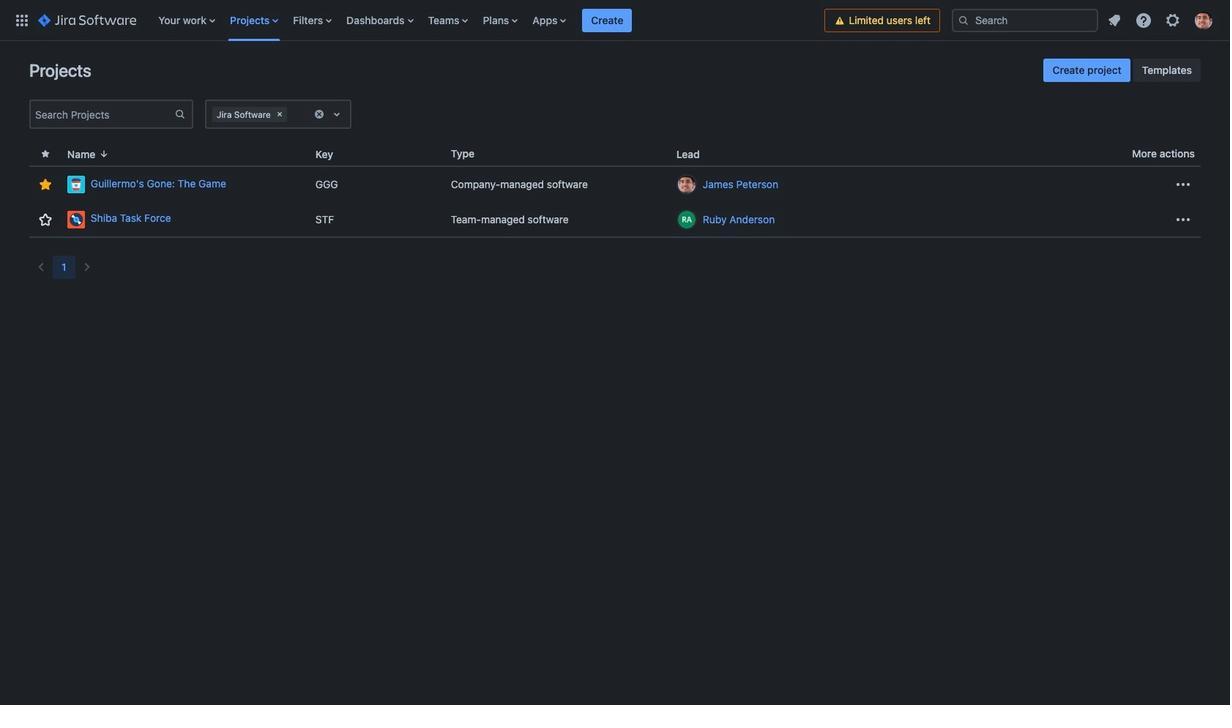 Task type: vqa. For each thing, say whether or not it's contained in the screenshot.
left list
yes



Task type: locate. For each thing, give the bounding box(es) containing it.
None search field
[[952, 8, 1098, 32]]

settings image
[[1164, 11, 1182, 29]]

clear image
[[313, 108, 325, 120]]

list
[[151, 0, 825, 41], [1101, 7, 1221, 33]]

star shiba task force image
[[37, 211, 54, 228]]

search image
[[958, 14, 969, 26]]

0 horizontal spatial list
[[151, 0, 825, 41]]

more image
[[1174, 211, 1192, 228]]

Search field
[[952, 8, 1098, 32]]

primary element
[[9, 0, 825, 41]]

jira software image
[[38, 11, 136, 29], [38, 11, 136, 29]]

group
[[1044, 59, 1201, 82]]

Search Projects text field
[[31, 104, 174, 124]]

star guillermo's gone: the game image
[[37, 176, 54, 193]]

1 horizontal spatial list
[[1101, 7, 1221, 33]]

list item
[[582, 0, 632, 41]]

open image
[[328, 105, 346, 123]]

banner
[[0, 0, 1230, 41]]

more image
[[1174, 176, 1192, 193]]



Task type: describe. For each thing, give the bounding box(es) containing it.
appswitcher icon image
[[13, 11, 31, 29]]

help image
[[1135, 11, 1153, 29]]

next image
[[78, 258, 96, 276]]

clear image
[[274, 108, 285, 120]]

notifications image
[[1106, 11, 1123, 29]]

your profile and settings image
[[1195, 11, 1213, 29]]

Choose Jira products text field
[[290, 107, 293, 122]]

previous image
[[32, 258, 50, 276]]



